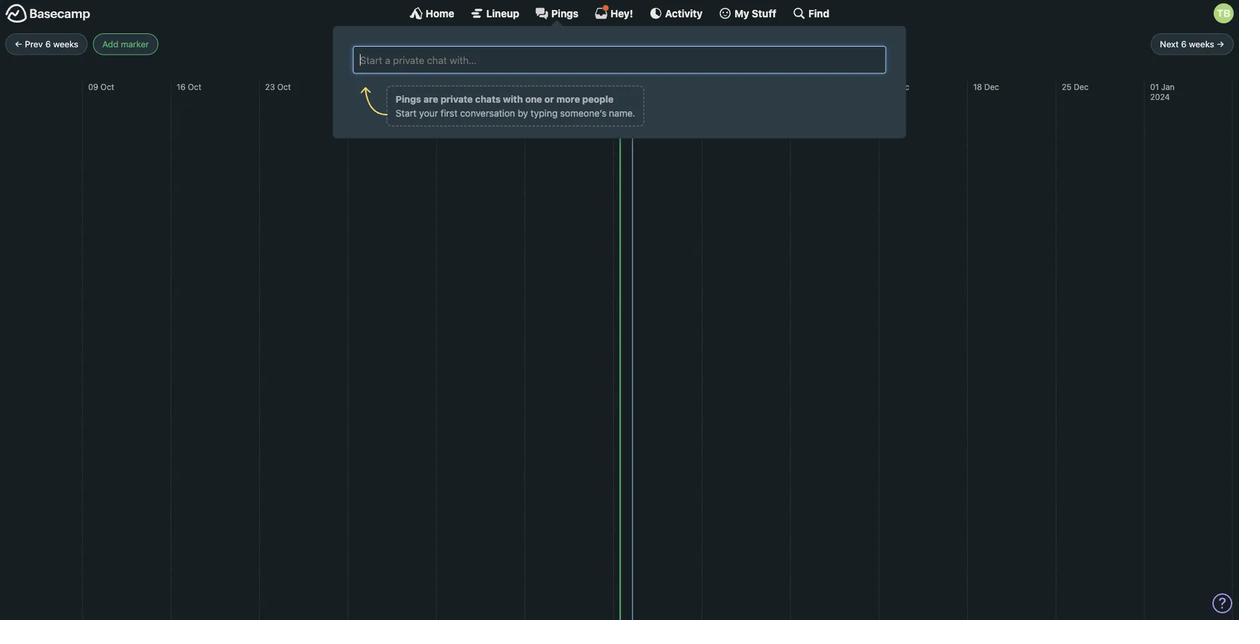 Task type: locate. For each thing, give the bounding box(es) containing it.
2 6 from the left
[[1181, 39, 1187, 49]]

lineup
[[486, 7, 519, 19]]

weeks left →
[[1189, 39, 1215, 49]]

2 weeks from the left
[[1189, 39, 1215, 49]]

0 vertical spatial pings
[[551, 7, 579, 19]]

1 dec from the left
[[809, 82, 824, 91]]

nov
[[455, 82, 470, 91], [542, 82, 557, 91], [631, 82, 646, 91], [720, 82, 734, 91]]

0 horizontal spatial pings
[[396, 93, 421, 104]]

my stuff button
[[719, 7, 777, 20]]

dec right 25
[[1074, 82, 1089, 91]]

tim burton image
[[1214, 3, 1234, 23]]

to
[[710, 66, 718, 76]]

are
[[424, 93, 438, 104]]

27
[[708, 82, 717, 91]]

nov up private
[[455, 82, 470, 91]]

add
[[102, 39, 118, 49]]

dec right 11
[[895, 82, 909, 91]]

3 dec from the left
[[985, 82, 999, 91]]

0 horizontal spatial the
[[675, 66, 688, 76]]

04 dec
[[796, 82, 824, 91]]

lineup link
[[470, 7, 519, 20]]

nov right 20
[[631, 82, 646, 91]]

pings for pings
[[551, 7, 579, 19]]

0 horizontal spatial weeks
[[53, 39, 78, 49]]

nov for 13 nov
[[542, 82, 557, 91]]

weeks right prev
[[53, 39, 78, 49]]

dec
[[809, 82, 824, 91], [895, 82, 909, 91], [985, 82, 999, 91], [1074, 82, 1089, 91]]

the left deer
[[675, 66, 688, 76]]

4 dec from the left
[[1074, 82, 1089, 91]]

11 dec
[[885, 82, 909, 91]]

1 horizontal spatial the
[[720, 66, 732, 76]]

2 nov from the left
[[542, 82, 557, 91]]

pings are private chats with one or more people start your first conversation by typing someone's name.
[[396, 93, 635, 118]]

pings up today
[[551, 7, 579, 19]]

the right to at top
[[720, 66, 732, 76]]

04
[[796, 82, 807, 91]]

dec right 18 on the top of the page
[[985, 82, 999, 91]]

conversation
[[460, 107, 515, 118]]

marker
[[121, 39, 149, 49]]

add marker link
[[93, 33, 158, 55]]

oct right 16
[[188, 82, 201, 91]]

dec for 04 dec
[[809, 82, 824, 91]]

pings up start
[[396, 93, 421, 104]]

switch accounts image
[[5, 3, 91, 24]]

nov for 06 nov
[[455, 82, 470, 91]]

09 oct
[[88, 82, 114, 91]]

18
[[973, 82, 982, 91]]

jan
[[1162, 82, 1175, 91]]

←
[[15, 39, 22, 49]]

chats
[[475, 93, 501, 104]]

23
[[265, 82, 275, 91]]

0 horizontal spatial 6
[[45, 39, 51, 49]]

the
[[675, 66, 688, 76], [720, 66, 732, 76]]

20 nov
[[619, 82, 646, 91]]

oct
[[101, 82, 114, 91], [188, 82, 201, 91], [277, 82, 291, 91], [366, 82, 380, 91]]

27 nov
[[708, 82, 734, 91]]

1 the from the left
[[675, 66, 688, 76]]

6 right prev
[[45, 39, 51, 49]]

add marker
[[102, 39, 149, 49]]

nov up or
[[542, 82, 557, 91]]

dec right 04
[[809, 82, 824, 91]]

start
[[396, 107, 417, 118]]

23 oct
[[265, 82, 291, 91]]

oct right '23'
[[277, 82, 291, 91]]

01 jan 2024
[[1151, 82, 1175, 102]]

1 weeks from the left
[[53, 39, 78, 49]]

← prev 6 weeks
[[15, 39, 78, 49]]

pings
[[551, 7, 579, 19], [396, 93, 421, 104]]

stuff
[[752, 7, 777, 19]]

01
[[1151, 82, 1159, 91]]

6
[[45, 39, 51, 49], [1181, 39, 1187, 49]]

25 dec
[[1062, 82, 1089, 91]]

2 oct from the left
[[188, 82, 201, 91]]

weeks
[[53, 39, 78, 49], [1189, 39, 1215, 49]]

1 horizontal spatial pings
[[551, 7, 579, 19]]

hey! button
[[595, 5, 633, 20]]

main element
[[0, 0, 1239, 138]]

private
[[441, 93, 473, 104]]

06 nov
[[442, 82, 470, 91]]

find button
[[793, 7, 830, 20]]

one
[[525, 93, 542, 104]]

2 dec from the left
[[895, 82, 909, 91]]

1 oct from the left
[[101, 82, 114, 91]]

Start a private chat with… text field
[[359, 52, 881, 68]]

oct right 30
[[366, 82, 380, 91]]

pings inside pings dropdown button
[[551, 7, 579, 19]]

4 oct from the left
[[366, 82, 380, 91]]

13 nov
[[531, 82, 557, 91]]

activity link
[[649, 7, 703, 20]]

nov right 27
[[720, 82, 734, 91]]

4 nov from the left
[[720, 82, 734, 91]]

1 nov from the left
[[455, 82, 470, 91]]

or
[[545, 93, 554, 104]]

oct for 30 oct
[[366, 82, 380, 91]]

3 oct from the left
[[277, 82, 291, 91]]

13
[[531, 82, 540, 91]]

6 right next
[[1181, 39, 1187, 49]]

oct right "09"
[[101, 82, 114, 91]]

dec for 18 dec
[[985, 82, 999, 91]]

my
[[735, 7, 749, 19]]

next
[[1160, 39, 1179, 49]]

oct for 09 oct
[[101, 82, 114, 91]]

1 vertical spatial pings
[[396, 93, 421, 104]]

16 oct
[[177, 82, 201, 91]]

1 horizontal spatial weeks
[[1189, 39, 1215, 49]]

pings button
[[535, 7, 579, 20]]

3 nov from the left
[[631, 82, 646, 91]]

pings inside pings are private chats with one or more people start your first conversation by typing someone's name.
[[396, 93, 421, 104]]

1 horizontal spatial 6
[[1181, 39, 1187, 49]]



Task type: describe. For each thing, give the bounding box(es) containing it.
deer
[[690, 66, 708, 76]]

dec for 11 dec
[[895, 82, 909, 91]]

oct for 23 oct
[[277, 82, 291, 91]]

30
[[354, 82, 364, 91]]

someone's
[[560, 107, 607, 118]]

first
[[441, 107, 458, 118]]

today
[[572, 38, 603, 50]]

nov for 20 nov
[[631, 82, 646, 91]]

people
[[582, 93, 614, 104]]

25
[[1062, 82, 1072, 91]]

nov for 27 nov
[[720, 82, 734, 91]]

carnival
[[735, 66, 765, 76]]

by
[[518, 107, 528, 118]]

your
[[419, 107, 438, 118]]

home
[[426, 7, 454, 19]]

welcome the deer to the carnival link
[[633, 63, 765, 79]]

home link
[[410, 7, 454, 20]]

→
[[1217, 39, 1225, 49]]

find
[[809, 7, 830, 19]]

oct for 16 oct
[[188, 82, 201, 91]]

30 oct
[[354, 82, 380, 91]]

18 dec
[[973, 82, 999, 91]]

09
[[88, 82, 98, 91]]

with
[[503, 93, 523, 104]]

my stuff
[[735, 7, 777, 19]]

name.
[[609, 107, 635, 118]]

welcome
[[638, 66, 673, 76]]

06
[[442, 82, 452, 91]]

1 6 from the left
[[45, 39, 51, 49]]

11
[[885, 82, 892, 91]]

activity
[[665, 7, 703, 19]]

next 6 weeks →
[[1160, 39, 1225, 49]]

typing
[[531, 107, 558, 118]]

2 the from the left
[[720, 66, 732, 76]]

pings for pings are private chats with one or more people start your first conversation by typing someone's name.
[[396, 93, 421, 104]]

2024
[[1151, 92, 1170, 102]]

more
[[557, 93, 580, 104]]

prev
[[25, 39, 43, 49]]

hey!
[[611, 7, 633, 19]]

20
[[619, 82, 629, 91]]

welcome the deer to the carnival
[[638, 66, 765, 76]]

16
[[177, 82, 186, 91]]

dec for 25 dec
[[1074, 82, 1089, 91]]



Task type: vqa. For each thing, say whether or not it's contained in the screenshot.
carnival
yes



